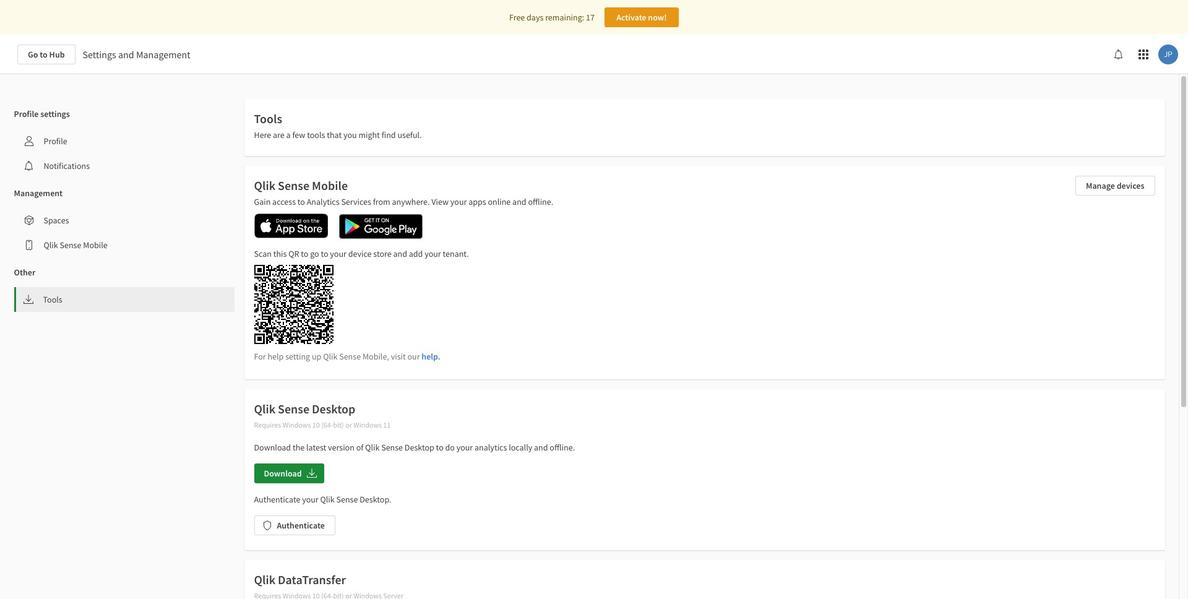 Task type: vqa. For each thing, say whether or not it's contained in the screenshot.
left Windows
yes



Task type: describe. For each thing, give the bounding box(es) containing it.
go to hub
[[28, 49, 65, 60]]

qlik right up
[[323, 351, 338, 362]]

your right do
[[457, 442, 473, 453]]

online
[[488, 196, 511, 207]]

you
[[343, 129, 357, 140]]

mobile,
[[363, 351, 389, 362]]

find
[[382, 129, 396, 140]]

qlik up authenticate button
[[320, 494, 335, 505]]

gain access to analytics services from anywhere. view your apps online and offline.
[[254, 196, 553, 207]]

tools for tools
[[43, 294, 62, 305]]

17
[[586, 12, 595, 23]]

download for download the latest version of qlik sense desktop to do your analytics locally and offline.
[[254, 442, 291, 453]]

tenant.
[[443, 248, 469, 259]]

your right view
[[450, 196, 467, 207]]

authenticate for authenticate your qlik sense desktop.
[[254, 494, 300, 505]]

0 vertical spatial management
[[136, 48, 190, 61]]

sense left mobile,
[[339, 351, 361, 362]]

to inside "link"
[[40, 49, 48, 60]]

11
[[383, 420, 391, 429]]

remaining:
[[545, 12, 584, 23]]

of
[[356, 442, 363, 453]]

qr
[[289, 248, 299, 259]]

your left device
[[330, 248, 347, 259]]

datatransfer
[[278, 572, 346, 587]]

profile link
[[14, 129, 234, 153]]

settings and management
[[83, 48, 190, 61]]

0 horizontal spatial management
[[14, 188, 63, 199]]

here
[[254, 129, 271, 140]]

manage devices button
[[1076, 176, 1155, 196]]

settings
[[83, 48, 116, 61]]

james peterson image
[[1159, 45, 1178, 64]]

and right locally
[[534, 442, 548, 453]]

might
[[359, 129, 380, 140]]

bit)
[[333, 420, 344, 429]]

do
[[445, 442, 455, 453]]

store
[[373, 248, 392, 259]]

other
[[14, 267, 35, 278]]

from
[[373, 196, 390, 207]]

services
[[341, 196, 371, 207]]

activate now! link
[[605, 7, 679, 27]]

authenticate your qlik sense desktop.
[[254, 494, 391, 505]]

and right settings
[[118, 48, 134, 61]]

notifications link
[[14, 153, 234, 178]]

locally
[[509, 442, 532, 453]]

requires
[[254, 420, 281, 429]]

latest
[[306, 442, 326, 453]]

your right add
[[425, 248, 441, 259]]

1 vertical spatial offline.
[[550, 442, 575, 453]]

that
[[327, 129, 342, 140]]

profile settings
[[14, 108, 70, 119]]

1 windows from the left
[[283, 420, 311, 429]]

qlik left datatransfer
[[254, 572, 275, 587]]

go
[[310, 248, 319, 259]]

settings
[[40, 108, 70, 119]]

tools here are a few tools that you might find useful.
[[254, 111, 422, 140]]

few
[[292, 129, 305, 140]]

hub
[[49, 49, 65, 60]]

gain
[[254, 196, 271, 207]]

or
[[345, 420, 352, 429]]

2 windows from the left
[[354, 420, 382, 429]]

this
[[273, 248, 287, 259]]

the
[[293, 442, 305, 453]]

notifications
[[44, 160, 90, 171]]



Task type: locate. For each thing, give the bounding box(es) containing it.
tools link
[[16, 287, 234, 312]]

desktop.
[[360, 494, 391, 505]]

0 vertical spatial qlik sense mobile
[[254, 178, 348, 193]]

scan this qr to go to your device store and add your tenant.
[[254, 248, 469, 259]]

0 horizontal spatial desktop
[[312, 401, 355, 416]]

manage
[[1086, 180, 1115, 191]]

1 vertical spatial desktop
[[405, 442, 434, 453]]

1 vertical spatial tools
[[43, 294, 62, 305]]

help. link
[[422, 351, 440, 362]]

profile for profile
[[44, 136, 67, 147]]

0 vertical spatial profile
[[14, 108, 39, 119]]

profile up notifications
[[44, 136, 67, 147]]

download inside download button
[[264, 468, 302, 479]]

0 vertical spatial offline.
[[528, 196, 553, 207]]

device
[[348, 248, 372, 259]]

download for download
[[264, 468, 302, 479]]

authenticate button
[[254, 515, 335, 535]]

windows
[[283, 420, 311, 429], [354, 420, 382, 429]]

qlik up requires
[[254, 401, 275, 416]]

and left add
[[393, 248, 407, 259]]

1 vertical spatial mobile
[[83, 240, 108, 251]]

and right online
[[513, 196, 526, 207]]

1 horizontal spatial profile
[[44, 136, 67, 147]]

qlik
[[254, 178, 275, 193], [44, 240, 58, 251], [323, 351, 338, 362], [254, 401, 275, 416], [365, 442, 380, 453], [320, 494, 335, 505], [254, 572, 275, 587]]

download down the
[[264, 468, 302, 479]]

qlik datatransfer
[[254, 572, 346, 587]]

tools inside tools here are a few tools that you might find useful.
[[254, 111, 282, 126]]

windows right the or
[[354, 420, 382, 429]]

activate now!
[[617, 12, 667, 23]]

1 horizontal spatial mobile
[[312, 178, 348, 193]]

authenticate down authenticate your qlik sense desktop.
[[277, 520, 325, 531]]

days
[[527, 12, 544, 23]]

authenticate
[[254, 494, 300, 505], [277, 520, 325, 531]]

1 horizontal spatial qlik sense mobile
[[254, 178, 348, 193]]

manage devices
[[1086, 180, 1145, 191]]

sense down spaces at the left top
[[60, 240, 81, 251]]

desktop left do
[[405, 442, 434, 453]]

1 vertical spatial download
[[264, 468, 302, 479]]

sense up access
[[278, 178, 310, 193]]

mobile up "analytics"
[[312, 178, 348, 193]]

tools
[[254, 111, 282, 126], [43, 294, 62, 305]]

free
[[509, 12, 525, 23]]

windows left "10"
[[283, 420, 311, 429]]

0 vertical spatial download
[[254, 442, 291, 453]]

qlik up gain
[[254, 178, 275, 193]]

for help setting up qlik sense mobile, visit our help.
[[254, 351, 440, 362]]

desktop inside qlik sense desktop requires windows 10 (64-bit) or windows 11
[[312, 401, 355, 416]]

free days remaining: 17
[[509, 12, 595, 23]]

authenticate down download button
[[254, 494, 300, 505]]

apps
[[469, 196, 486, 207]]

activate
[[617, 12, 646, 23]]

1 horizontal spatial windows
[[354, 420, 382, 429]]

analytics
[[475, 442, 507, 453]]

1 vertical spatial authenticate
[[277, 520, 325, 531]]

0 vertical spatial authenticate
[[254, 494, 300, 505]]

tools
[[307, 129, 325, 140]]

mobile
[[312, 178, 348, 193], [83, 240, 108, 251]]

sense left desktop.
[[336, 494, 358, 505]]

access
[[272, 196, 296, 207]]

desktop
[[312, 401, 355, 416], [405, 442, 434, 453]]

qlik sense mobile
[[254, 178, 348, 193], [44, 240, 108, 251]]

qlik down spaces at the left top
[[44, 240, 58, 251]]

0 horizontal spatial mobile
[[83, 240, 108, 251]]

qlik sense mobile up access
[[254, 178, 348, 193]]

to
[[40, 49, 48, 60], [298, 196, 305, 207], [301, 248, 308, 259], [321, 248, 328, 259], [436, 442, 444, 453]]

anywhere.
[[392, 196, 430, 207]]

profile left settings
[[14, 108, 39, 119]]

sense down 11
[[381, 442, 403, 453]]

up
[[312, 351, 321, 362]]

go
[[28, 49, 38, 60]]

our
[[408, 351, 420, 362]]

offline. right locally
[[550, 442, 575, 453]]

0 horizontal spatial windows
[[283, 420, 311, 429]]

0 vertical spatial tools
[[254, 111, 282, 126]]

0 vertical spatial mobile
[[312, 178, 348, 193]]

get qlik sense mobile saas on the google play store. image
[[333, 208, 429, 245]]

0 horizontal spatial tools
[[43, 294, 62, 305]]

mobile down spaces "link"
[[83, 240, 108, 251]]

1 vertical spatial qlik sense mobile
[[44, 240, 108, 251]]

qlik sense mobile link
[[14, 233, 234, 257]]

qlik inside qlik sense desktop requires windows 10 (64-bit) or windows 11
[[254, 401, 275, 416]]

for
[[254, 351, 266, 362]]

devices
[[1117, 180, 1145, 191]]

authenticate inside button
[[277, 520, 325, 531]]

analytics
[[307, 196, 340, 207]]

scan
[[254, 248, 272, 259]]

10
[[312, 420, 320, 429]]

a
[[286, 129, 291, 140]]

now!
[[648, 12, 667, 23]]

help.
[[422, 351, 440, 362]]

1 horizontal spatial management
[[136, 48, 190, 61]]

(64-
[[321, 420, 333, 429]]

are
[[273, 129, 285, 140]]

profile for profile settings
[[14, 108, 39, 119]]

profile
[[14, 108, 39, 119], [44, 136, 67, 147]]

setting
[[285, 351, 310, 362]]

0 horizontal spatial qlik sense mobile
[[44, 240, 108, 251]]

1 vertical spatial management
[[14, 188, 63, 199]]

useful.
[[398, 129, 422, 140]]

qlik sense mobile down spaces at the left top
[[44, 240, 108, 251]]

sense
[[278, 178, 310, 193], [60, 240, 81, 251], [339, 351, 361, 362], [278, 401, 310, 416], [381, 442, 403, 453], [336, 494, 358, 505]]

tools for tools here are a few tools that you might find useful.
[[254, 111, 282, 126]]

add
[[409, 248, 423, 259]]

download down requires
[[254, 442, 291, 453]]

view
[[432, 196, 449, 207]]

help
[[268, 351, 284, 362]]

management
[[136, 48, 190, 61], [14, 188, 63, 199]]

download button
[[254, 463, 324, 483]]

download
[[254, 442, 291, 453], [264, 468, 302, 479]]

desktop up bit)
[[312, 401, 355, 416]]

go to hub link
[[17, 45, 75, 64]]

spaces link
[[14, 208, 234, 233]]

download qlik sense mobile saas from the apple app store image
[[254, 214, 328, 238]]

0 vertical spatial desktop
[[312, 401, 355, 416]]

0 horizontal spatial profile
[[14, 108, 39, 119]]

qlik right of
[[365, 442, 380, 453]]

visit
[[391, 351, 406, 362]]

version
[[328, 442, 355, 453]]

authenticate for authenticate
[[277, 520, 325, 531]]

1 horizontal spatial desktop
[[405, 442, 434, 453]]

sense inside qlik sense desktop requires windows 10 (64-bit) or windows 11
[[278, 401, 310, 416]]

1 horizontal spatial tools
[[254, 111, 282, 126]]

download the latest version of qlik sense desktop to do your analytics locally and offline.
[[254, 442, 575, 453]]

spaces
[[44, 215, 69, 226]]

your up authenticate button
[[302, 494, 319, 505]]

1 vertical spatial profile
[[44, 136, 67, 147]]

sense up requires
[[278, 401, 310, 416]]

offline.
[[528, 196, 553, 207], [550, 442, 575, 453]]

offline. right online
[[528, 196, 553, 207]]

qlik sense desktop requires windows 10 (64-bit) or windows 11
[[254, 401, 391, 429]]



